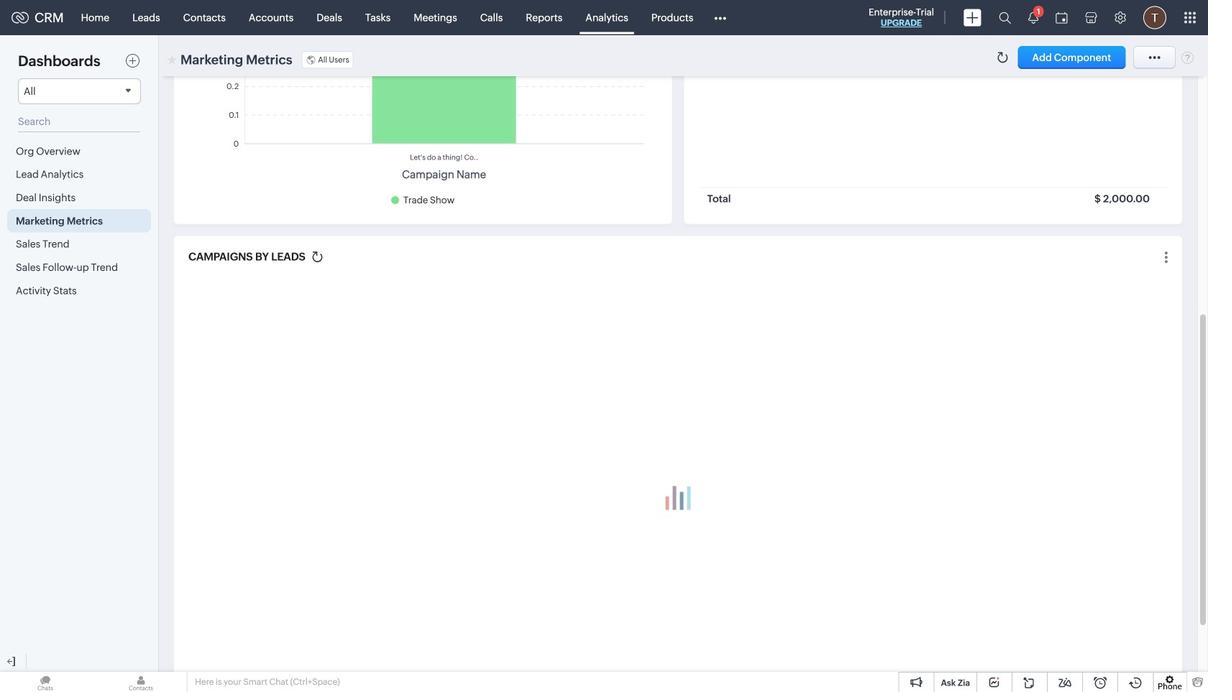 Task type: describe. For each thing, give the bounding box(es) containing it.
search image
[[1000, 12, 1012, 24]]

profile element
[[1136, 0, 1176, 35]]

profile image
[[1144, 6, 1167, 29]]

create menu image
[[964, 9, 982, 26]]

calendar image
[[1056, 12, 1069, 23]]

contacts image
[[96, 673, 186, 693]]

Search text field
[[18, 112, 140, 132]]

chats image
[[0, 673, 91, 693]]

signals element
[[1020, 0, 1048, 35]]



Task type: locate. For each thing, give the bounding box(es) containing it.
None button
[[1019, 46, 1126, 69]]

logo image
[[12, 12, 29, 23]]

create menu element
[[956, 0, 991, 35]]

None field
[[18, 78, 141, 104]]

Other Modules field
[[705, 6, 736, 29]]

search element
[[991, 0, 1020, 35]]

help image
[[1182, 51, 1195, 64]]



Task type: vqa. For each thing, say whether or not it's contained in the screenshot.
SEARCH image
yes



